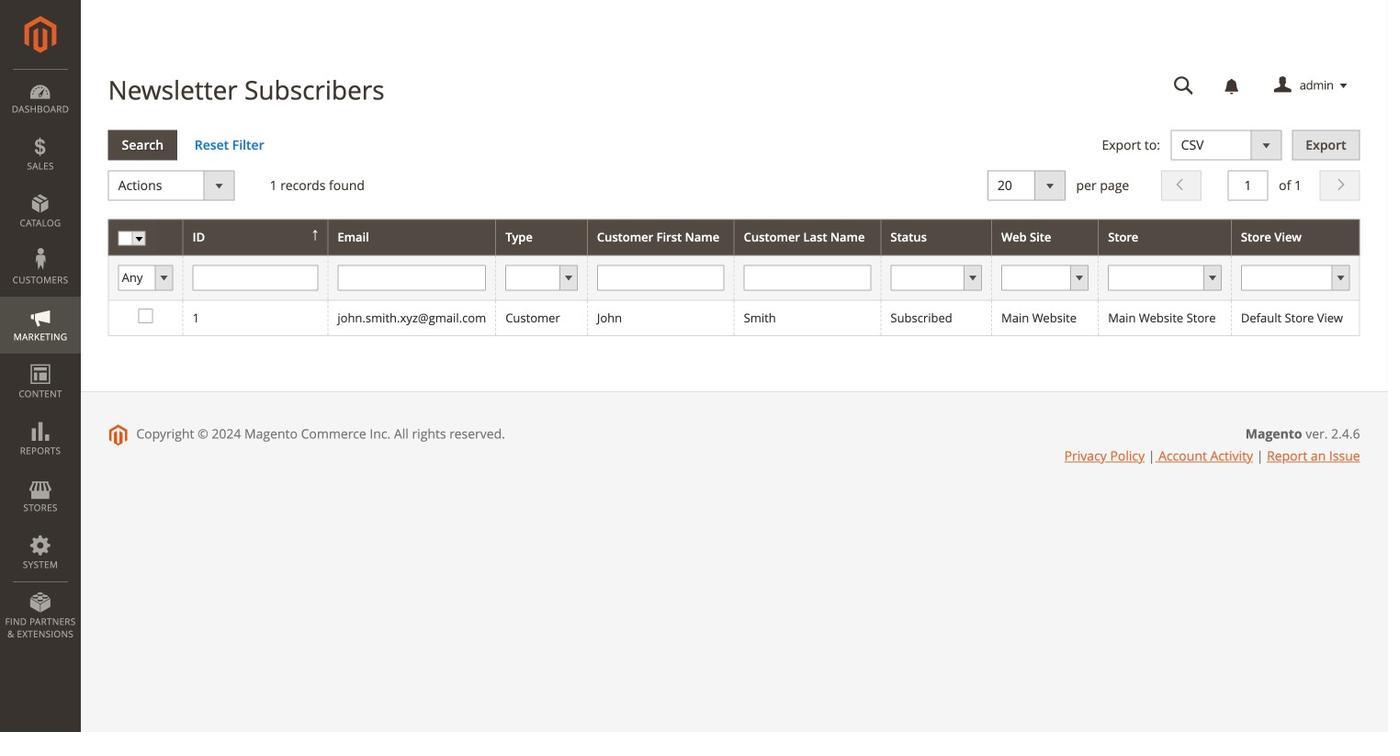 Task type: vqa. For each thing, say whether or not it's contained in the screenshot.
text field
yes



Task type: locate. For each thing, give the bounding box(es) containing it.
magento admin panel image
[[24, 16, 56, 53]]

None checkbox
[[138, 309, 150, 321]]

None text field
[[1228, 171, 1268, 201], [193, 265, 318, 291], [337, 265, 486, 291], [744, 265, 871, 291], [1228, 171, 1268, 201], [193, 265, 318, 291], [337, 265, 486, 291], [744, 265, 871, 291]]

None text field
[[1161, 70, 1207, 102], [597, 265, 725, 291], [1161, 70, 1207, 102], [597, 265, 725, 291]]

menu bar
[[0, 69, 81, 650]]



